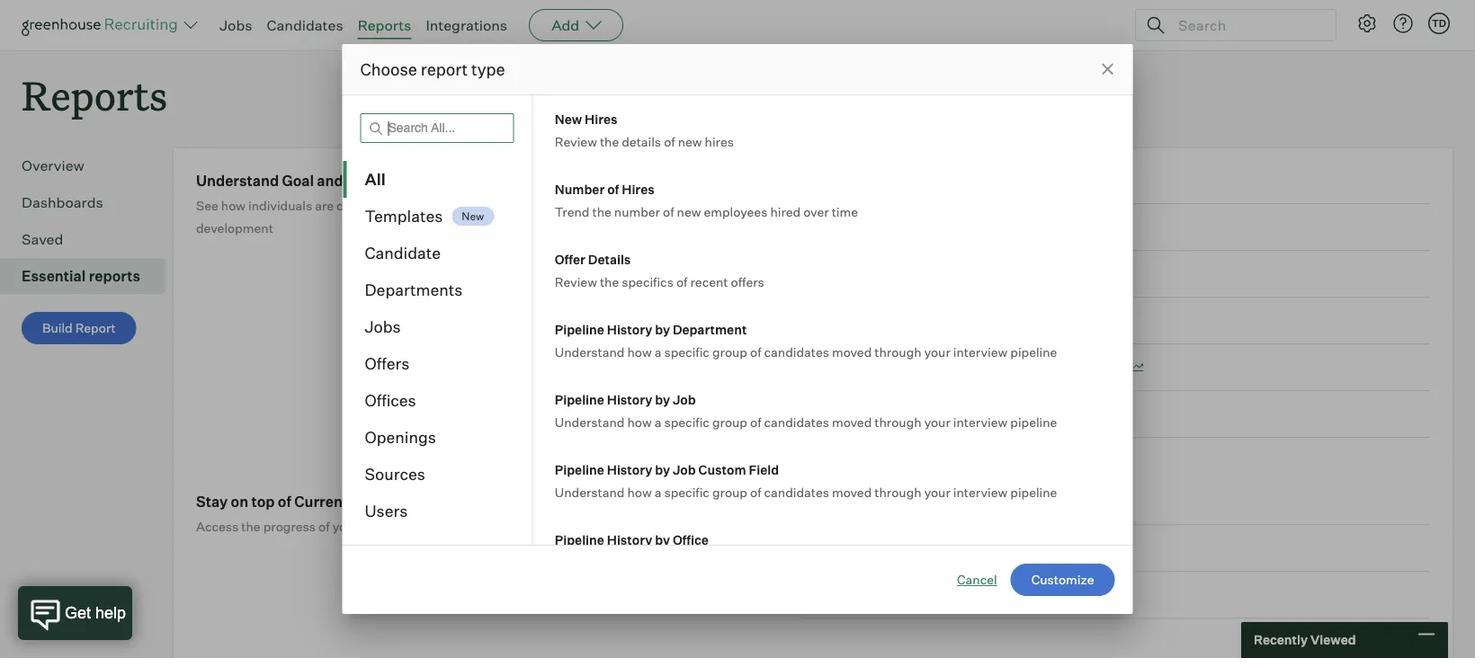 Task type: vqa. For each thing, say whether or not it's contained in the screenshot.
"TO" associated with Schedule
yes



Task type: describe. For each thing, give the bounding box(es) containing it.
details
[[588, 251, 630, 267]]

pipeline history by job understand how a specific group of candidates moved through your interview pipeline
[[554, 392, 1057, 430]]

goal inside understand goal and attainment metrics see how individuals are defining and accomplishing goals for their own personal and team development
[[282, 172, 314, 190]]

icon chart image for time to schedule available candidate goal attainment
[[1130, 363, 1144, 372]]

jobs inside choose report type dialog
[[365, 317, 401, 337]]

new inside number of hires trend the number of new employees hired over time
[[677, 204, 701, 220]]

hires inside new hires review the details of new hires
[[584, 111, 617, 127]]

offer details review the specifics of recent offers
[[554, 251, 764, 290]]

choose report type dialog
[[342, 44, 1133, 614]]

4 by from the top
[[655, 532, 670, 548]]

candidates link
[[267, 16, 343, 34]]

time in stage goal attainment
[[801, 219, 981, 235]]

your inside stay on top of current recruiting activity access the progress of your company's current hiring process
[[333, 519, 359, 535]]

dashboards
[[22, 194, 103, 212]]

in
[[834, 219, 845, 235]]

openings
[[365, 428, 436, 448]]

moved inside the pipeline history by job custom field understand how a specific group of candidates moved through your interview pipeline
[[832, 484, 872, 500]]

over
[[803, 204, 829, 220]]

candidates for pipeline history by job
[[764, 414, 829, 430]]

hires
[[704, 134, 734, 149]]

templates
[[365, 206, 443, 226]]

department
[[672, 322, 747, 337]]

current
[[428, 519, 472, 535]]

cancel
[[957, 572, 997, 588]]

pipeline for pipeline history by job custom field
[[554, 462, 604, 478]]

0 horizontal spatial and
[[317, 172, 343, 190]]

job for a
[[672, 462, 696, 478]]

type
[[471, 59, 505, 79]]

job for group
[[672, 392, 696, 408]]

1 horizontal spatial current
[[801, 494, 846, 509]]

overview
[[22, 157, 84, 175]]

schedule
[[849, 360, 904, 375]]

sources
[[365, 465, 425, 484]]

office
[[672, 532, 708, 548]]

goals
[[501, 198, 533, 213]]

icon chart image for current pipeline per job
[[951, 497, 964, 506]]

essential reports
[[22, 267, 140, 285]]

essential reports link
[[22, 266, 158, 287]]

custom
[[698, 462, 746, 478]]

recently viewed
[[1254, 632, 1356, 648]]

offers
[[365, 354, 410, 374]]

recently
[[1254, 632, 1308, 648]]

overview link
[[22, 155, 158, 176]]

time for time to approve offer goal attainment
[[801, 406, 832, 422]]

cancel link
[[957, 571, 997, 589]]

specific inside the pipeline history by job custom field understand how a specific group of candidates moved through your interview pipeline
[[664, 484, 709, 500]]

2 horizontal spatial and
[[666, 198, 688, 213]]

of right number
[[663, 204, 674, 220]]

offers
[[731, 274, 764, 290]]

current pipeline per job
[[801, 494, 944, 509]]

number
[[614, 204, 660, 220]]

approve
[[849, 406, 899, 422]]

candidates for pipeline history by department
[[764, 344, 829, 360]]

how inside understand goal and attainment metrics see how individuals are defining and accomplishing goals for their own personal and team development
[[221, 198, 246, 213]]

report
[[75, 320, 116, 336]]

number
[[554, 181, 604, 197]]

by for pipeline history by job
[[655, 392, 670, 408]]

2 vertical spatial job
[[921, 494, 944, 509]]

time for time in stage goal attainment
[[801, 219, 832, 235]]

customize
[[1032, 572, 1094, 588]]

moved for pipeline history by department
[[832, 344, 872, 360]]

development
[[196, 220, 273, 236]]

individuals
[[248, 198, 312, 213]]

4 history from the top
[[607, 532, 652, 548]]

specific for job
[[664, 414, 709, 430]]

users
[[365, 502, 408, 521]]

of inside the pipeline history by job custom field understand how a specific group of candidates moved through your interview pipeline
[[750, 484, 761, 500]]

hiring
[[474, 519, 508, 535]]

0 vertical spatial jobs
[[220, 16, 252, 34]]

current inside stay on top of current recruiting activity access the progress of your company's current hiring process
[[294, 493, 348, 511]]

pipeline for pipeline history by department
[[554, 322, 604, 337]]

moved for pipeline history by job
[[832, 414, 872, 430]]

of inside 'pipeline history by job understand how a specific group of candidates moved through your interview pipeline'
[[750, 414, 761, 430]]

time to schedule available candidate goal attainment
[[801, 360, 1123, 375]]

interviewing
[[801, 540, 874, 556]]

add
[[552, 16, 580, 34]]

icon chart image for time to approve offer goal attainment
[[1037, 410, 1051, 419]]

your inside the pipeline history by job custom field understand how a specific group of candidates moved through your interview pipeline
[[924, 484, 950, 500]]

defining
[[337, 198, 385, 213]]

departments
[[365, 280, 463, 300]]

essential
[[22, 267, 86, 285]]

field
[[748, 462, 779, 478]]

your inside pipeline history by department understand how a specific group of candidates moved through your interview pipeline
[[924, 344, 950, 360]]

the inside new hires review the details of new hires
[[599, 134, 619, 149]]

1 horizontal spatial candidate
[[963, 360, 1024, 375]]

a for department
[[654, 344, 661, 360]]

progress
[[263, 519, 316, 535]]

pipeline history by office
[[554, 532, 708, 548]]

interview inside the pipeline history by job custom field understand how a specific group of candidates moved through your interview pipeline
[[953, 484, 1007, 500]]

see
[[196, 198, 218, 213]]

on
[[231, 493, 248, 511]]

top
[[251, 493, 275, 511]]

company's
[[361, 519, 426, 535]]

saved
[[22, 230, 63, 248]]

1 horizontal spatial and
[[387, 198, 410, 213]]

stay on top of current recruiting activity access the progress of your company's current hiring process
[[196, 493, 558, 535]]

pipeline for pipeline history by department understand how a specific group of candidates moved through your interview pipeline
[[1010, 344, 1057, 360]]

how inside the pipeline history by job custom field understand how a specific group of candidates moved through your interview pipeline
[[627, 484, 651, 500]]

choose
[[360, 59, 417, 79]]

offer inside offer details review the specifics of recent offers
[[554, 251, 585, 267]]

jobs link
[[220, 16, 252, 34]]

td button
[[1425, 9, 1454, 38]]

candidate inside choose report type dialog
[[365, 243, 441, 263]]

specific for department
[[664, 344, 709, 360]]

hired
[[770, 204, 800, 220]]

per
[[899, 494, 919, 509]]

icon chart image for interviewing activity
[[929, 544, 943, 553]]

of right top
[[278, 493, 291, 511]]



Task type: locate. For each thing, give the bounding box(es) containing it.
offer
[[554, 251, 585, 267], [902, 406, 931, 422]]

2 candidates from the top
[[764, 414, 829, 430]]

the right trend
[[592, 204, 611, 220]]

specific inside pipeline history by department understand how a specific group of candidates moved through your interview pipeline
[[664, 344, 709, 360]]

job right per
[[921, 494, 944, 509]]

3 a from the top
[[654, 484, 661, 500]]

1 specific from the top
[[664, 344, 709, 360]]

a for job
[[654, 414, 661, 430]]

2 vertical spatial time
[[801, 406, 832, 422]]

new
[[678, 134, 702, 149], [677, 204, 701, 220]]

0 vertical spatial reports
[[358, 16, 411, 34]]

candidate down templates
[[365, 243, 441, 263]]

2 time from the top
[[801, 360, 832, 375]]

of inside offer details review the specifics of recent offers
[[676, 274, 687, 290]]

of up own
[[607, 181, 619, 197]]

team
[[691, 198, 721, 213]]

0 horizontal spatial activity
[[428, 493, 482, 511]]

group down custom
[[712, 484, 747, 500]]

time up 'pipeline history by job understand how a specific group of candidates moved through your interview pipeline' on the bottom of the page
[[801, 360, 832, 375]]

1 horizontal spatial hires
[[621, 181, 654, 197]]

interviewing activity
[[801, 540, 922, 556]]

1 vertical spatial review
[[554, 274, 597, 290]]

1 moved from the top
[[832, 344, 872, 360]]

your right the "schedule"
[[924, 344, 950, 360]]

your
[[924, 344, 950, 360], [924, 414, 950, 430], [924, 484, 950, 500], [333, 519, 359, 535]]

viewed
[[1311, 632, 1356, 648]]

moved up approve
[[832, 344, 872, 360]]

2 vertical spatial pipeline
[[1010, 484, 1057, 500]]

and up are in the top of the page
[[317, 172, 343, 190]]

pipeline inside 'pipeline history by job understand how a specific group of candidates moved through your interview pipeline'
[[554, 392, 604, 408]]

history for pipeline history by job custom field
[[607, 462, 652, 478]]

specific down department
[[664, 344, 709, 360]]

and right defining
[[387, 198, 410, 213]]

configure image
[[1357, 13, 1378, 34]]

group down department
[[712, 344, 747, 360]]

jobs up offers
[[365, 317, 401, 337]]

0 horizontal spatial candidate
[[365, 243, 441, 263]]

0 vertical spatial review
[[554, 134, 597, 149]]

new for new
[[462, 209, 484, 223]]

offer right approve
[[902, 406, 931, 422]]

time for time to schedule available candidate goal attainment
[[801, 360, 832, 375]]

1 horizontal spatial reports
[[358, 16, 411, 34]]

of left recent
[[676, 274, 687, 290]]

specifics
[[621, 274, 673, 290]]

reports link
[[358, 16, 411, 34]]

pipeline inside pipeline history by department understand how a specific group of candidates moved through your interview pipeline
[[1010, 344, 1057, 360]]

2 group from the top
[[712, 414, 747, 430]]

add button
[[529, 9, 624, 41]]

time left in
[[801, 219, 832, 235]]

understand inside pipeline history by department understand how a specific group of candidates moved through your interview pipeline
[[554, 344, 624, 360]]

candidates up 'pipeline history by job understand how a specific group of candidates moved through your interview pipeline' on the bottom of the page
[[764, 344, 829, 360]]

3 group from the top
[[712, 484, 747, 500]]

candidates
[[764, 344, 829, 360], [764, 414, 829, 430], [764, 484, 829, 500]]

moved up the interviewing activity
[[832, 484, 872, 500]]

candidates up field
[[764, 414, 829, 430]]

td button
[[1429, 13, 1450, 34]]

through inside 'pipeline history by job understand how a specific group of candidates moved through your interview pipeline'
[[874, 414, 921, 430]]

3 specific from the top
[[664, 484, 709, 500]]

interview down time to schedule available candidate goal attainment
[[953, 414, 1007, 430]]

available
[[907, 360, 961, 375]]

new hires review the details of new hires
[[554, 111, 734, 149]]

review
[[554, 134, 597, 149], [554, 274, 597, 290]]

activity down per
[[877, 540, 922, 556]]

the
[[599, 134, 619, 149], [592, 204, 611, 220], [599, 274, 619, 290], [241, 519, 261, 535]]

1 vertical spatial candidates
[[764, 414, 829, 430]]

1 vertical spatial jobs
[[365, 317, 401, 337]]

recruiting
[[351, 493, 425, 511]]

of inside pipeline history by department understand how a specific group of candidates moved through your interview pipeline
[[750, 344, 761, 360]]

of right details
[[664, 134, 675, 149]]

0 horizontal spatial current
[[294, 493, 348, 511]]

specific
[[664, 344, 709, 360], [664, 414, 709, 430], [664, 484, 709, 500]]

your down available
[[924, 414, 950, 430]]

td
[[1432, 17, 1447, 29]]

2 review from the top
[[554, 274, 597, 290]]

specific inside 'pipeline history by job understand how a specific group of candidates moved through your interview pipeline'
[[664, 414, 709, 430]]

1 by from the top
[[655, 322, 670, 337]]

the left details
[[599, 134, 619, 149]]

1 vertical spatial new
[[462, 209, 484, 223]]

1 group from the top
[[712, 344, 747, 360]]

1 interview from the top
[[953, 344, 1007, 360]]

through up the interviewing activity
[[874, 484, 921, 500]]

0 vertical spatial hires
[[584, 111, 617, 127]]

of right progress
[[319, 519, 330, 535]]

moved inside 'pipeline history by job understand how a specific group of candidates moved through your interview pipeline'
[[832, 414, 872, 430]]

build report
[[42, 320, 116, 336]]

a inside 'pipeline history by job understand how a specific group of candidates moved through your interview pipeline'
[[654, 414, 661, 430]]

offer left details
[[554, 251, 585, 267]]

review inside new hires review the details of new hires
[[554, 134, 597, 149]]

0 vertical spatial to
[[834, 360, 846, 375]]

accomplishing
[[412, 198, 498, 213]]

1 vertical spatial job
[[672, 462, 696, 478]]

2 vertical spatial group
[[712, 484, 747, 500]]

new left hires
[[678, 134, 702, 149]]

pipeline inside 'pipeline history by job understand how a specific group of candidates moved through your interview pipeline'
[[1010, 414, 1057, 430]]

2 to from the top
[[834, 406, 846, 422]]

current up progress
[[294, 493, 348, 511]]

time
[[831, 204, 858, 220]]

employees
[[703, 204, 767, 220]]

your inside 'pipeline history by job understand how a specific group of candidates moved through your interview pipeline'
[[924, 414, 950, 430]]

hires inside number of hires trend the number of new employees hired over time
[[621, 181, 654, 197]]

job down department
[[672, 392, 696, 408]]

pipeline inside the pipeline history by job custom field understand how a specific group of candidates moved through your interview pipeline
[[554, 462, 604, 478]]

0 horizontal spatial new
[[462, 209, 484, 223]]

job left custom
[[672, 462, 696, 478]]

2 by from the top
[[655, 392, 670, 408]]

new inside new hires review the details of new hires
[[678, 134, 702, 149]]

2 through from the top
[[874, 414, 921, 430]]

1 vertical spatial through
[[874, 414, 921, 430]]

through inside pipeline history by department understand how a specific group of candidates moved through your interview pipeline
[[874, 344, 921, 360]]

candidates inside 'pipeline history by job understand how a specific group of candidates moved through your interview pipeline'
[[764, 414, 829, 430]]

Search text field
[[1174, 12, 1320, 38]]

a inside pipeline history by department understand how a specific group of candidates moved through your interview pipeline
[[654, 344, 661, 360]]

review for offer
[[554, 274, 597, 290]]

greenhouse recruiting image
[[22, 14, 184, 36]]

to left approve
[[834, 406, 846, 422]]

0 vertical spatial group
[[712, 344, 747, 360]]

new
[[554, 111, 582, 127], [462, 209, 484, 223]]

build
[[42, 320, 73, 336]]

icon chart image
[[1130, 363, 1144, 372], [1037, 410, 1051, 419], [951, 497, 964, 506], [929, 544, 943, 553]]

new inside new hires review the details of new hires
[[554, 111, 582, 127]]

how inside pipeline history by department understand how a specific group of candidates moved through your interview pipeline
[[627, 344, 651, 360]]

1 vertical spatial activity
[[877, 540, 922, 556]]

of inside new hires review the details of new hires
[[664, 134, 675, 149]]

1 a from the top
[[654, 344, 661, 360]]

1 review from the top
[[554, 134, 597, 149]]

by for pipeline history by job custom field
[[655, 462, 670, 478]]

to for schedule
[[834, 360, 846, 375]]

and
[[317, 172, 343, 190], [387, 198, 410, 213], [666, 198, 688, 213]]

1 through from the top
[[874, 344, 921, 360]]

new for new hires review the details of new hires
[[554, 111, 582, 127]]

to for approve
[[834, 406, 846, 422]]

1 vertical spatial time
[[801, 360, 832, 375]]

by inside 'pipeline history by job understand how a specific group of candidates moved through your interview pipeline'
[[655, 392, 670, 408]]

0 vertical spatial offer
[[554, 251, 585, 267]]

stay
[[196, 493, 228, 511]]

1 vertical spatial interview
[[953, 414, 1007, 430]]

interview inside pipeline history by department understand how a specific group of candidates moved through your interview pipeline
[[953, 344, 1007, 360]]

understand inside 'pipeline history by job understand how a specific group of candidates moved through your interview pipeline'
[[554, 414, 624, 430]]

0 vertical spatial through
[[874, 344, 921, 360]]

reports down the greenhouse recruiting image
[[22, 68, 167, 121]]

interview up time to approve offer goal attainment
[[953, 344, 1007, 360]]

understand goal and attainment metrics see how individuals are defining and accomplishing goals for their own personal and team development
[[196, 172, 721, 236]]

2 vertical spatial through
[[874, 484, 921, 500]]

to
[[834, 360, 846, 375], [834, 406, 846, 422]]

0 vertical spatial time
[[801, 219, 832, 235]]

of down field
[[750, 484, 761, 500]]

1 candidates from the top
[[764, 344, 829, 360]]

3 history from the top
[[607, 462, 652, 478]]

integrations
[[426, 16, 507, 34]]

moved inside pipeline history by department understand how a specific group of candidates moved through your interview pipeline
[[832, 344, 872, 360]]

interview right per
[[953, 484, 1007, 500]]

a inside the pipeline history by job custom field understand how a specific group of candidates moved through your interview pipeline
[[654, 484, 661, 500]]

group inside the pipeline history by job custom field understand how a specific group of candidates moved through your interview pipeline
[[712, 484, 747, 500]]

through up time to approve offer goal attainment
[[874, 344, 921, 360]]

your right per
[[924, 484, 950, 500]]

the down details
[[599, 274, 619, 290]]

the inside offer details review the specifics of recent offers
[[599, 274, 619, 290]]

history inside 'pipeline history by job understand how a specific group of candidates moved through your interview pipeline'
[[607, 392, 652, 408]]

the down on on the bottom left of page
[[241, 519, 261, 535]]

access
[[196, 519, 239, 535]]

for
[[536, 198, 552, 213]]

understand inside understand goal and attainment metrics see how individuals are defining and accomplishing goals for their own personal and team development
[[196, 172, 279, 190]]

0 horizontal spatial jobs
[[220, 16, 252, 34]]

new down metrics
[[462, 209, 484, 223]]

1 vertical spatial group
[[712, 414, 747, 430]]

group
[[712, 344, 747, 360], [712, 414, 747, 430], [712, 484, 747, 500]]

1 to from the top
[[834, 360, 846, 375]]

0 vertical spatial job
[[672, 392, 696, 408]]

history inside pipeline history by department understand how a specific group of candidates moved through your interview pipeline
[[607, 322, 652, 337]]

2 vertical spatial moved
[[832, 484, 872, 500]]

candidates inside pipeline history by department understand how a specific group of candidates moved through your interview pipeline
[[764, 344, 829, 360]]

by for pipeline history by department
[[655, 322, 670, 337]]

2 vertical spatial interview
[[953, 484, 1007, 500]]

review for new
[[554, 134, 597, 149]]

group for department
[[712, 344, 747, 360]]

1 vertical spatial pipeline
[[1010, 414, 1057, 430]]

candidates
[[267, 16, 343, 34]]

group inside 'pipeline history by job understand how a specific group of candidates moved through your interview pipeline'
[[712, 414, 747, 430]]

2 moved from the top
[[832, 414, 872, 430]]

0 vertical spatial interview
[[953, 344, 1007, 360]]

0 vertical spatial a
[[654, 344, 661, 360]]

moved
[[832, 344, 872, 360], [832, 414, 872, 430], [832, 484, 872, 500]]

build report button
[[22, 312, 136, 345]]

customize button
[[1011, 564, 1115, 596]]

2 vertical spatial candidates
[[764, 484, 829, 500]]

dashboards link
[[22, 192, 158, 213]]

of
[[664, 134, 675, 149], [607, 181, 619, 197], [663, 204, 674, 220], [676, 274, 687, 290], [750, 344, 761, 360], [750, 414, 761, 430], [750, 484, 761, 500], [278, 493, 291, 511], [319, 519, 330, 535]]

group for job
[[712, 414, 747, 430]]

time in stage goal attainment link
[[801, 204, 1430, 251]]

job
[[672, 392, 696, 408], [672, 462, 696, 478], [921, 494, 944, 509]]

1 vertical spatial new
[[677, 204, 701, 220]]

hires
[[584, 111, 617, 127], [621, 181, 654, 197]]

of down offers
[[750, 344, 761, 360]]

1 vertical spatial to
[[834, 406, 846, 422]]

pipeline inside the pipeline history by job custom field understand how a specific group of candidates moved through your interview pipeline
[[1010, 484, 1057, 500]]

understand inside the pipeline history by job custom field understand how a specific group of candidates moved through your interview pipeline
[[554, 484, 624, 500]]

current up interviewing
[[801, 494, 846, 509]]

moved down the "schedule"
[[832, 414, 872, 430]]

metrics
[[429, 172, 482, 190]]

1 pipeline from the top
[[1010, 344, 1057, 360]]

0 vertical spatial activity
[[428, 493, 482, 511]]

through for pipeline history by job understand how a specific group of candidates moved through your interview pipeline
[[874, 414, 921, 430]]

attainment inside understand goal and attainment metrics see how individuals are defining and accomplishing goals for their own personal and team development
[[346, 172, 426, 190]]

2 interview from the top
[[953, 414, 1007, 430]]

review up number
[[554, 134, 597, 149]]

1 vertical spatial moved
[[832, 414, 872, 430]]

goal
[[282, 172, 314, 190], [885, 219, 912, 235], [1027, 360, 1054, 375], [934, 406, 961, 422]]

through down the "schedule"
[[874, 414, 921, 430]]

review down details
[[554, 274, 597, 290]]

saved link
[[22, 229, 158, 250]]

by inside the pipeline history by job custom field understand how a specific group of candidates moved through your interview pipeline
[[655, 462, 670, 478]]

1 horizontal spatial new
[[554, 111, 582, 127]]

through inside the pipeline history by job custom field understand how a specific group of candidates moved through your interview pipeline
[[874, 484, 921, 500]]

personal
[[612, 198, 663, 213]]

group up custom
[[712, 414, 747, 430]]

jobs left candidates link
[[220, 16, 252, 34]]

interview inside 'pipeline history by job understand how a specific group of candidates moved through your interview pipeline'
[[953, 414, 1007, 430]]

2 vertical spatial a
[[654, 484, 661, 500]]

interview for pipeline history by department understand how a specific group of candidates moved through your interview pipeline
[[953, 344, 1007, 360]]

report
[[421, 59, 468, 79]]

details
[[621, 134, 661, 149]]

1 vertical spatial candidate
[[963, 360, 1024, 375]]

0 vertical spatial new
[[678, 134, 702, 149]]

current
[[294, 493, 348, 511], [801, 494, 846, 509]]

1 vertical spatial specific
[[664, 414, 709, 430]]

0 horizontal spatial offer
[[554, 251, 585, 267]]

3 by from the top
[[655, 462, 670, 478]]

time
[[801, 219, 832, 235], [801, 360, 832, 375], [801, 406, 832, 422]]

interview
[[953, 344, 1007, 360], [953, 414, 1007, 430], [953, 484, 1007, 500]]

3 moved from the top
[[832, 484, 872, 500]]

2 pipeline from the top
[[1010, 414, 1057, 430]]

1 vertical spatial a
[[654, 414, 661, 430]]

integrations link
[[426, 16, 507, 34]]

2 specific from the top
[[664, 414, 709, 430]]

the inside number of hires trend the number of new employees hired over time
[[592, 204, 611, 220]]

0 horizontal spatial hires
[[584, 111, 617, 127]]

history for pipeline history by department
[[607, 322, 652, 337]]

activity
[[428, 493, 482, 511], [877, 540, 922, 556]]

new left "employees"
[[677, 204, 701, 220]]

history inside the pipeline history by job custom field understand how a specific group of candidates moved through your interview pipeline
[[607, 462, 652, 478]]

3 interview from the top
[[953, 484, 1007, 500]]

2 a from the top
[[654, 414, 661, 430]]

1 horizontal spatial jobs
[[365, 317, 401, 337]]

1 vertical spatial offer
[[902, 406, 931, 422]]

3 pipeline from the top
[[1010, 484, 1057, 500]]

and left team
[[666, 198, 688, 213]]

group inside pipeline history by department understand how a specific group of candidates moved through your interview pipeline
[[712, 344, 747, 360]]

your left users
[[333, 519, 359, 535]]

pipeline
[[1010, 344, 1057, 360], [1010, 414, 1057, 430], [1010, 484, 1057, 500]]

new up number
[[554, 111, 582, 127]]

stage
[[848, 219, 882, 235]]

1 vertical spatial hires
[[621, 181, 654, 197]]

to left the "schedule"
[[834, 360, 846, 375]]

job inside the pipeline history by job custom field understand how a specific group of candidates moved through your interview pipeline
[[672, 462, 696, 478]]

1 horizontal spatial offer
[[902, 406, 931, 422]]

0 horizontal spatial reports
[[22, 68, 167, 121]]

how
[[221, 198, 246, 213], [627, 344, 651, 360], [627, 414, 651, 430], [627, 484, 651, 500]]

0 vertical spatial new
[[554, 111, 582, 127]]

3 time from the top
[[801, 406, 832, 422]]

specific up custom
[[664, 414, 709, 430]]

1 vertical spatial reports
[[22, 68, 167, 121]]

Search All... text field
[[360, 113, 514, 143]]

activity inside stay on top of current recruiting activity access the progress of your company's current hiring process
[[428, 493, 482, 511]]

time left approve
[[801, 406, 832, 422]]

offices
[[365, 391, 416, 411]]

3 candidates from the top
[[764, 484, 829, 500]]

how inside 'pipeline history by job understand how a specific group of candidates moved through your interview pipeline'
[[627, 414, 651, 430]]

0 vertical spatial moved
[[832, 344, 872, 360]]

activity up current
[[428, 493, 482, 511]]

pipeline inside pipeline history by department understand how a specific group of candidates moved through your interview pipeline
[[554, 322, 604, 337]]

attainment inside 'time in stage goal attainment' link
[[915, 219, 981, 235]]

reports up choose
[[358, 16, 411, 34]]

time to approve offer goal attainment
[[801, 406, 1030, 422]]

hires up the personal
[[621, 181, 654, 197]]

their
[[554, 198, 582, 213]]

1 history from the top
[[607, 322, 652, 337]]

pipeline history by department understand how a specific group of candidates moved through your interview pipeline
[[554, 322, 1057, 360]]

0 vertical spatial candidate
[[365, 243, 441, 263]]

hires up number
[[584, 111, 617, 127]]

1 horizontal spatial activity
[[877, 540, 922, 556]]

reports
[[358, 16, 411, 34], [22, 68, 167, 121]]

1 time from the top
[[801, 219, 832, 235]]

the inside stay on top of current recruiting activity access the progress of your company's current hiring process
[[241, 519, 261, 535]]

2 vertical spatial specific
[[664, 484, 709, 500]]

choose report type
[[360, 59, 505, 79]]

history for pipeline history by job
[[607, 392, 652, 408]]

0 vertical spatial candidates
[[764, 344, 829, 360]]

through for pipeline history by department understand how a specific group of candidates moved through your interview pipeline
[[874, 344, 921, 360]]

pipeline for pipeline history by job
[[554, 392, 604, 408]]

candidates inside the pipeline history by job custom field understand how a specific group of candidates moved through your interview pipeline
[[764, 484, 829, 500]]

review inside offer details review the specifics of recent offers
[[554, 274, 597, 290]]

specific down custom
[[664, 484, 709, 500]]

trend
[[554, 204, 589, 220]]

3 through from the top
[[874, 484, 921, 500]]

candidates down field
[[764, 484, 829, 500]]

a
[[654, 344, 661, 360], [654, 414, 661, 430], [654, 484, 661, 500]]

number of hires trend the number of new employees hired over time
[[554, 181, 858, 220]]

by inside pipeline history by department understand how a specific group of candidates moved through your interview pipeline
[[655, 322, 670, 337]]

2 history from the top
[[607, 392, 652, 408]]

candidate right available
[[963, 360, 1024, 375]]

process
[[511, 519, 558, 535]]

recent
[[690, 274, 728, 290]]

of up field
[[750, 414, 761, 430]]

all
[[365, 170, 386, 189]]

job inside 'pipeline history by job understand how a specific group of candidates moved through your interview pipeline'
[[672, 392, 696, 408]]

interview for pipeline history by job understand how a specific group of candidates moved through your interview pipeline
[[953, 414, 1007, 430]]

attainment
[[346, 172, 426, 190], [915, 219, 981, 235], [1056, 360, 1123, 375], [963, 406, 1030, 422]]

pipeline for pipeline history by job understand how a specific group of candidates moved through your interview pipeline
[[1010, 414, 1057, 430]]

0 vertical spatial specific
[[664, 344, 709, 360]]

0 vertical spatial pipeline
[[1010, 344, 1057, 360]]



